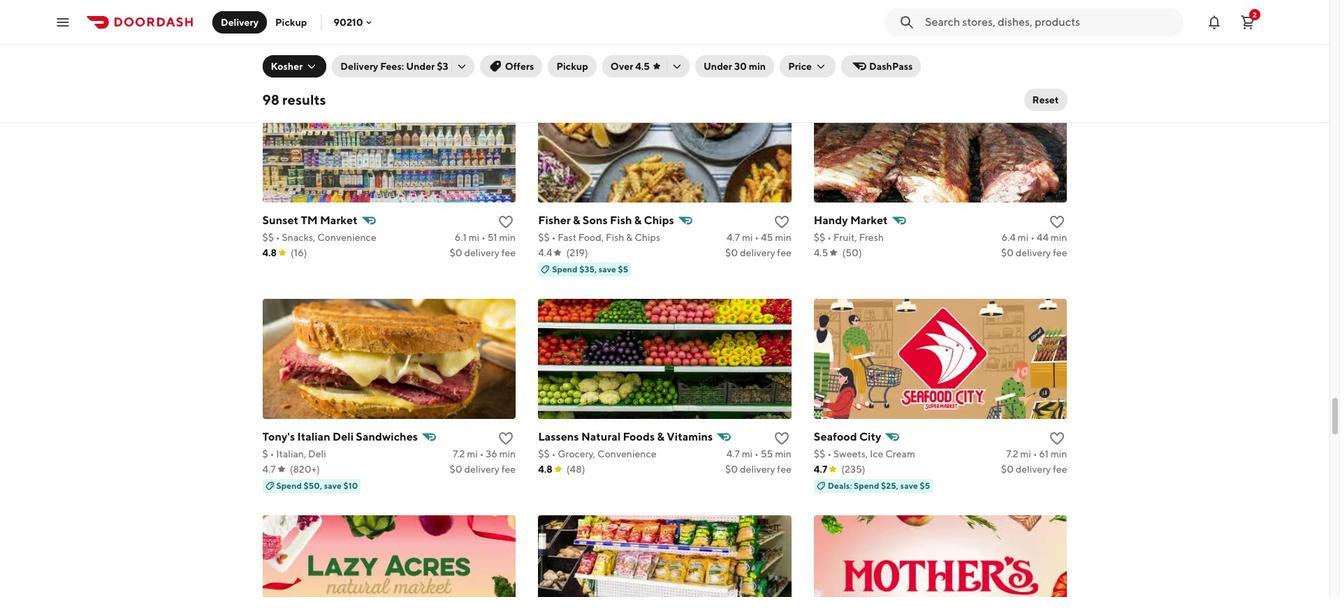 Task type: describe. For each thing, give the bounding box(es) containing it.
min for tony's italian deli sandwiches
[[499, 448, 516, 460]]

$0
[[276, 47, 288, 58]]

4.7 down $
[[262, 464, 276, 475]]

2
[[1253, 10, 1257, 19]]

4.7 left the 45 on the top
[[727, 232, 740, 243]]

Store search: begin typing to search for stores available on DoorDash text field
[[925, 14, 1176, 30]]

$​0 for lassens natural foods & vitamins
[[725, 464, 738, 475]]

spend for spend $25, save $5
[[552, 47, 578, 58]]

• down seafood
[[828, 448, 832, 460]]

$​0 for fisher & sons fish & chips
[[725, 247, 738, 258]]

$ • italian, deli
[[262, 448, 326, 460]]

$$ for lassens natural foods & vitamins
[[538, 448, 550, 460]]

$$ • fruit, fresh
[[814, 232, 884, 243]]

$
[[262, 448, 268, 460]]

dashpass
[[869, 61, 913, 72]]

6.1
[[455, 232, 467, 243]]

0 horizontal spatial deli
[[308, 448, 326, 460]]

& left the sons
[[573, 214, 580, 227]]

$25, inside spend $25, save $5 link
[[579, 47, 597, 58]]

mi for tony's italian deli sandwiches
[[467, 448, 478, 460]]

$0 delivery fee
[[276, 47, 336, 58]]

36
[[486, 448, 497, 460]]

(820+)
[[290, 464, 320, 475]]

spend $35, save $5
[[552, 264, 629, 274]]

& right foods at the bottom
[[657, 430, 665, 444]]

save for $35,
[[599, 264, 616, 274]]

$$ • grocery, convenience
[[538, 448, 657, 460]]

• left fruit, at right top
[[828, 232, 832, 243]]

spend $50, save $10
[[276, 481, 358, 491]]

• left 51
[[482, 232, 486, 243]]

4.7 left (235)
[[814, 464, 828, 475]]

city
[[860, 430, 882, 444]]

italian
[[297, 430, 330, 444]]

$​0 for seafood city
[[1001, 464, 1014, 475]]

convenience for market
[[317, 232, 377, 243]]

over 4.5 button
[[602, 55, 690, 78]]

1 vertical spatial fish
[[606, 232, 625, 243]]

mi for sunset tm market
[[469, 232, 480, 243]]

save down cream
[[901, 481, 918, 491]]

offers
[[505, 61, 534, 72]]

spend down (235)
[[854, 481, 880, 491]]

• up price 'button'
[[828, 15, 832, 26]]

delivery down the 5.7 mi • 46 min
[[1016, 31, 1051, 42]]

98
[[262, 92, 280, 108]]

spend $25, save $5
[[552, 47, 629, 58]]

over 4.5
[[611, 61, 650, 72]]

sweets, for coffee
[[834, 15, 868, 26]]

fruit,
[[834, 232, 857, 243]]

click to add this store to your saved list image for seafood city
[[1049, 430, 1066, 447]]

delivery for seafood city
[[1016, 464, 1051, 475]]

lassens natural foods & vitamins
[[538, 430, 713, 444]]

handy
[[814, 214, 848, 227]]

delivery for fisher & sons fish & chips
[[740, 247, 775, 258]]

notification bell image
[[1206, 14, 1223, 30]]

delivery fees: under $3
[[341, 61, 448, 72]]

italian,
[[276, 448, 306, 460]]

foods
[[623, 430, 655, 444]]

tony's italian deli sandwiches
[[262, 430, 418, 444]]

price button
[[780, 55, 836, 78]]

61
[[1039, 448, 1049, 460]]

sandwich,
[[282, 15, 328, 26]]

delivery for lassens natural foods & vitamins
[[740, 464, 775, 475]]

$$ for fisher & sons fish & chips
[[538, 232, 550, 243]]

• down lassens
[[552, 448, 556, 460]]

& up $$ • fast food, fish & chips
[[634, 214, 642, 227]]

7.2 for tony's italian deli sandwiches
[[453, 448, 465, 460]]

fees:
[[380, 61, 404, 72]]

& down the fisher & sons fish & chips
[[626, 232, 633, 243]]

results
[[282, 92, 326, 108]]

fee down $$ • sandwich, takeout
[[323, 47, 336, 58]]

sunset
[[262, 214, 299, 227]]

kosher button
[[262, 55, 327, 78]]

delivery for tony's italian deli sandwiches
[[464, 464, 500, 475]]

reset button
[[1024, 89, 1068, 111]]

fee for seafood city
[[1053, 464, 1068, 475]]

open menu image
[[55, 14, 71, 30]]

(219)
[[566, 247, 588, 258]]

4.7 left 55
[[727, 448, 740, 460]]

45
[[761, 232, 773, 243]]

lassens
[[538, 430, 579, 444]]

44
[[1037, 232, 1049, 243]]

tm
[[301, 214, 318, 227]]

click to add this store to your saved list image for 46
[[1049, 0, 1066, 14]]

1 under from the left
[[406, 61, 435, 72]]

1 vertical spatial pickup
[[557, 61, 588, 72]]

• left the 61 in the right of the page
[[1033, 448, 1038, 460]]

$$ • sweets, coffee
[[814, 15, 901, 26]]

• down sunset
[[276, 232, 280, 243]]

$​0 for handy market
[[1001, 247, 1014, 258]]

min for handy market
[[1051, 232, 1068, 243]]

4.8 for lassens natural foods & vitamins
[[538, 464, 553, 475]]

• left 36 on the bottom left
[[480, 448, 484, 460]]

30
[[734, 61, 747, 72]]

save for $25,
[[599, 47, 616, 58]]

$10
[[343, 481, 358, 491]]

7.2 mi • 61 min
[[1007, 448, 1068, 460]]

5.7
[[1003, 15, 1016, 26]]

$3
[[437, 61, 448, 72]]

$$ • fast food, fish & chips
[[538, 232, 660, 243]]

$​0 delivery fee for lassens natural foods & vitamins
[[725, 464, 792, 475]]

1 vertical spatial $25,
[[881, 481, 899, 491]]

under 30 min
[[704, 61, 766, 72]]

takeout
[[330, 15, 366, 26]]

sweets, for ice
[[834, 448, 868, 460]]

• left sandwich,
[[276, 15, 280, 26]]

6.1 mi • 51 min
[[455, 232, 516, 243]]

sandwiches
[[356, 430, 418, 444]]

fresh
[[859, 232, 884, 243]]

min for seafood city
[[1051, 448, 1068, 460]]

51
[[488, 232, 497, 243]]

4.4
[[538, 247, 552, 258]]

90210 button
[[334, 16, 374, 28]]

natural
[[581, 430, 621, 444]]

coffee
[[870, 15, 901, 26]]

$​0 delivery fee for fisher & sons fish & chips
[[725, 247, 792, 258]]

delivery button
[[212, 11, 267, 33]]

2 vertical spatial $5
[[920, 481, 930, 491]]

handy market
[[814, 214, 888, 227]]

6.4
[[1002, 232, 1016, 243]]

price
[[788, 61, 812, 72]]

sunset tm market
[[262, 214, 358, 227]]

5.7 mi • 46 min
[[1003, 15, 1068, 26]]

• left fast
[[552, 232, 556, 243]]

min for sunset tm market
[[499, 232, 516, 243]]

delivery up kosher
[[289, 47, 321, 58]]

seafood
[[814, 430, 857, 444]]

delivery for handy market
[[1016, 247, 1051, 258]]

fee for fisher & sons fish & chips
[[777, 247, 792, 258]]

(48)
[[567, 464, 585, 475]]



Task type: locate. For each thing, give the bounding box(es) containing it.
chips down the fisher & sons fish & chips
[[635, 232, 660, 243]]

save
[[599, 47, 616, 58], [599, 264, 616, 274], [324, 481, 342, 491], [901, 481, 918, 491]]

save up over
[[599, 47, 616, 58]]

7.2 for seafood city
[[1007, 448, 1019, 460]]

vitamins
[[667, 430, 713, 444]]

fee for tony's italian deli sandwiches
[[502, 464, 516, 475]]

click to add this store to your saved list image up 4.7 mi • 45 min
[[774, 214, 790, 230]]

1 vertical spatial sweets,
[[834, 448, 868, 460]]

min for lassens natural foods & vitamins
[[775, 448, 792, 460]]

0 vertical spatial pickup button
[[267, 11, 315, 33]]

min inside button
[[749, 61, 766, 72]]

4.8 left (16)
[[262, 247, 277, 258]]

0 vertical spatial delivery
[[221, 16, 259, 28]]

2 market from the left
[[850, 214, 888, 227]]

under 30 min button
[[695, 55, 774, 78]]

mi right 6.1
[[469, 232, 480, 243]]

90210
[[334, 16, 363, 28]]

$​0 down 7.2 mi • 61 min
[[1001, 464, 1014, 475]]

convenience for foods
[[598, 448, 657, 460]]

$$ up 4.4 on the top left of the page
[[538, 232, 550, 243]]

food,
[[579, 232, 604, 243]]

55
[[761, 448, 773, 460]]

pickup up $0
[[275, 16, 307, 28]]

grocery,
[[558, 448, 596, 460]]

delivery
[[221, 16, 259, 28], [341, 61, 378, 72]]

click to add this store to your saved list image up '7.2 mi • 36 min'
[[498, 430, 514, 447]]

click to add this store to your saved list image up store search: begin typing to search for stores available on doordash text box
[[1049, 0, 1066, 14]]

click to add this store to your saved list image for fisher & sons fish & chips
[[774, 214, 790, 230]]

mi left 55
[[742, 448, 753, 460]]

1 vertical spatial deli
[[308, 448, 326, 460]]

1 horizontal spatial pickup
[[557, 61, 588, 72]]

4.5
[[635, 61, 650, 72], [814, 247, 828, 258]]

1 vertical spatial delivery
[[341, 61, 378, 72]]

sweets, up (235)
[[834, 448, 868, 460]]

(16)
[[291, 247, 307, 258]]

$​0 delivery fee for handy market
[[1001, 247, 1068, 258]]

min right 51
[[499, 232, 516, 243]]

3 items, open order cart image
[[1240, 14, 1257, 30]]

1 horizontal spatial 7.2
[[1007, 448, 1019, 460]]

$​0 delivery fee down '7.2 mi • 36 min'
[[450, 464, 516, 475]]

offers button
[[480, 55, 543, 78]]

fish right the sons
[[610, 214, 632, 227]]

mi for seafood city
[[1021, 448, 1031, 460]]

$25, left over 4.5 button at the top
[[579, 47, 597, 58]]

spend for spend $50, save $10
[[276, 481, 302, 491]]

min right the 61 in the right of the page
[[1051, 448, 1068, 460]]

save right the $35,
[[599, 264, 616, 274]]

(235)
[[842, 464, 866, 475]]

0 vertical spatial 4.8
[[262, 247, 277, 258]]

1 horizontal spatial market
[[850, 214, 888, 227]]

min right 55
[[775, 448, 792, 460]]

0 vertical spatial fish
[[610, 214, 632, 227]]

min right the 45 on the top
[[775, 232, 792, 243]]

mi for lassens natural foods & vitamins
[[742, 448, 753, 460]]

$​0 delivery fee
[[1001, 31, 1068, 42], [450, 247, 516, 258], [725, 247, 792, 258], [1001, 247, 1068, 258], [450, 464, 516, 475], [725, 464, 792, 475], [1001, 464, 1068, 475]]

fisher
[[538, 214, 571, 227]]

min for fisher & sons fish & chips
[[775, 232, 792, 243]]

fee for handy market
[[1053, 247, 1068, 258]]

0 vertical spatial $5
[[618, 47, 629, 58]]

•
[[276, 15, 280, 26], [828, 15, 832, 26], [1031, 15, 1035, 26], [276, 232, 280, 243], [482, 232, 486, 243], [552, 232, 556, 243], [755, 232, 759, 243], [828, 232, 832, 243], [1031, 232, 1035, 243], [270, 448, 274, 460], [480, 448, 484, 460], [552, 448, 556, 460], [755, 448, 759, 460], [828, 448, 832, 460], [1033, 448, 1038, 460]]

0 horizontal spatial 4.5
[[635, 61, 650, 72]]

0 vertical spatial deli
[[333, 430, 354, 444]]

click to add this store to your saved list image for sunset tm market
[[498, 214, 514, 230]]

save for $50,
[[324, 481, 342, 491]]

$​0 delivery fee down the 5.7 mi • 46 min
[[1001, 31, 1068, 42]]

delivery for delivery
[[221, 16, 259, 28]]

sons
[[583, 214, 608, 227]]

0 horizontal spatial $25,
[[579, 47, 597, 58]]

0 vertical spatial $25,
[[579, 47, 597, 58]]

$​0 delivery fee for sunset tm market
[[450, 247, 516, 258]]

mi right 6.4
[[1018, 232, 1029, 243]]

$​0 delivery fee down 4.7 mi • 45 min
[[725, 247, 792, 258]]

deli down italian
[[308, 448, 326, 460]]

delivery down '7.2 mi • 36 min'
[[464, 464, 500, 475]]

$​0 delivery fee down 6.4 mi • 44 min
[[1001, 247, 1068, 258]]

tony's
[[262, 430, 295, 444]]

1 horizontal spatial 4.8
[[538, 464, 553, 475]]

1 vertical spatial 4.5
[[814, 247, 828, 258]]

1 7.2 from the left
[[453, 448, 465, 460]]

$$ • sweets, ice cream
[[814, 448, 916, 460]]

click to add this store to your saved list image up 6.1 mi • 51 min at the left top of the page
[[498, 214, 514, 230]]

1 sweets, from the top
[[834, 15, 868, 26]]

min right 44
[[1051, 232, 1068, 243]]

$5 for spend $35, save $5
[[618, 264, 629, 274]]

min right 30
[[749, 61, 766, 72]]

2 button
[[1234, 8, 1262, 36]]

$​0 delivery fee down 6.1 mi • 51 min at the left top of the page
[[450, 247, 516, 258]]

$​0 delivery fee for seafood city
[[1001, 464, 1068, 475]]

4.8 for sunset tm market
[[262, 247, 277, 258]]

7.2 left the 61 in the right of the page
[[1007, 448, 1019, 460]]

dashpass button
[[842, 55, 921, 78]]

spend right offers button
[[552, 47, 578, 58]]

deli
[[333, 430, 354, 444], [308, 448, 326, 460]]

min right 46
[[1051, 15, 1068, 26]]

pickup
[[275, 16, 307, 28], [557, 61, 588, 72]]

1 horizontal spatial pickup button
[[548, 55, 597, 78]]

1 vertical spatial click to add this store to your saved list image
[[498, 430, 514, 447]]

4.7 up kosher
[[262, 31, 276, 42]]

1 vertical spatial $5
[[618, 264, 629, 274]]

delivery left the fees:
[[341, 61, 378, 72]]

seafood city
[[814, 430, 882, 444]]

1 horizontal spatial $25,
[[881, 481, 899, 491]]

delivery left sandwich,
[[221, 16, 259, 28]]

1 horizontal spatial deli
[[333, 430, 354, 444]]

$​0 delivery fee down the 4.7 mi • 55 min
[[725, 464, 792, 475]]

spend down the '(820+)'
[[276, 481, 302, 491]]

6.4 mi • 44 min
[[1002, 232, 1068, 243]]

delivery down 6.1 mi • 51 min at the left top of the page
[[464, 247, 500, 258]]

spend down the (219)
[[552, 264, 578, 274]]

click to add this store to your saved list image for handy market
[[1049, 214, 1066, 230]]

fast
[[558, 232, 577, 243]]

4.7 mi • 45 min
[[727, 232, 792, 243]]

delivery down 4.7 mi • 45 min
[[740, 247, 775, 258]]

convenience
[[317, 232, 377, 243], [598, 448, 657, 460]]

0 vertical spatial pickup
[[275, 16, 307, 28]]

delivery down 6.4 mi • 44 min
[[1016, 247, 1051, 258]]

fee for lassens natural foods & vitamins
[[777, 464, 792, 475]]

save left the $10
[[324, 481, 342, 491]]

pickup down spend $25, save $5
[[557, 61, 588, 72]]

$$ left sandwich,
[[262, 15, 274, 26]]

convenience down lassens natural foods & vitamins
[[598, 448, 657, 460]]

0 horizontal spatial pickup
[[275, 16, 307, 28]]

under left 30
[[704, 61, 732, 72]]

0 vertical spatial chips
[[644, 214, 674, 227]]

pickup button
[[267, 11, 315, 33], [548, 55, 597, 78]]

$$ • snacks, convenience
[[262, 232, 377, 243]]

kosher
[[271, 61, 303, 72]]

$5 for spend $25, save $5
[[618, 47, 629, 58]]

1 horizontal spatial 4.5
[[814, 247, 828, 258]]

cream
[[886, 448, 916, 460]]

fee for sunset tm market
[[502, 247, 516, 258]]

$​0 down 6.4
[[1001, 247, 1014, 258]]

under inside button
[[704, 61, 732, 72]]

1 horizontal spatial click to add this store to your saved list image
[[1049, 0, 1066, 14]]

$5
[[618, 47, 629, 58], [618, 264, 629, 274], [920, 481, 930, 491]]

$$ down sunset
[[262, 232, 274, 243]]

0 horizontal spatial market
[[320, 214, 358, 227]]

4.5 right over
[[635, 61, 650, 72]]

click to add this store to your saved list image for lassens natural foods & vitamins
[[774, 430, 790, 447]]

market up $$ • snacks, convenience
[[320, 214, 358, 227]]

1 horizontal spatial under
[[704, 61, 732, 72]]

0 vertical spatial 4.5
[[635, 61, 650, 72]]

&
[[573, 214, 580, 227], [634, 214, 642, 227], [626, 232, 633, 243], [657, 430, 665, 444]]

$$ for sunset tm market
[[262, 232, 274, 243]]

fee down the 4.7 mi • 55 min
[[777, 464, 792, 475]]

1 vertical spatial pickup button
[[548, 55, 597, 78]]

4.5 inside button
[[635, 61, 650, 72]]

1 horizontal spatial convenience
[[598, 448, 657, 460]]

ice
[[870, 448, 884, 460]]

0 horizontal spatial pickup button
[[267, 11, 315, 33]]

$$ • sandwich, takeout
[[262, 15, 366, 26]]

convenience down sunset tm market
[[317, 232, 377, 243]]

2 7.2 from the left
[[1007, 448, 1019, 460]]

4.7 mi • 55 min
[[727, 448, 792, 460]]

fee down '7.2 mi • 36 min'
[[502, 464, 516, 475]]

click to add this store to your saved list image up 6.4 mi • 44 min
[[1049, 214, 1066, 230]]

4.8 left (48)
[[538, 464, 553, 475]]

7.2
[[453, 448, 465, 460], [1007, 448, 1019, 460]]

fish
[[610, 214, 632, 227], [606, 232, 625, 243]]

delivery inside button
[[221, 16, 259, 28]]

• left the 45 on the top
[[755, 232, 759, 243]]

sweets, left coffee
[[834, 15, 868, 26]]

4.5 left (50) on the right of the page
[[814, 247, 828, 258]]

snacks,
[[282, 232, 315, 243]]

fisher & sons fish & chips
[[538, 214, 674, 227]]

4.8
[[262, 247, 277, 258], [538, 464, 553, 475]]

$​0 down 5.7
[[1001, 31, 1014, 42]]

1 vertical spatial convenience
[[598, 448, 657, 460]]

spend for spend $35, save $5
[[552, 264, 578, 274]]

fee down 4.7 mi • 45 min
[[777, 247, 792, 258]]

46
[[1037, 15, 1049, 26]]

0 horizontal spatial convenience
[[317, 232, 377, 243]]

market
[[320, 214, 358, 227], [850, 214, 888, 227]]

fee down 7.2 mi • 61 min
[[1053, 464, 1068, 475]]

mi for fisher & sons fish & chips
[[742, 232, 753, 243]]

deli right italian
[[333, 430, 354, 444]]

$​0 down '7.2 mi • 36 min'
[[450, 464, 462, 475]]

over
[[611, 61, 633, 72]]

1 vertical spatial 4.8
[[538, 464, 553, 475]]

• right $
[[270, 448, 274, 460]]

$$
[[262, 15, 274, 26], [814, 15, 826, 26], [262, 232, 274, 243], [538, 232, 550, 243], [814, 232, 826, 243], [538, 448, 550, 460], [814, 448, 826, 460]]

7.2 mi • 36 min
[[453, 448, 516, 460]]

delivery for delivery fees: under $3
[[341, 61, 378, 72]]

0 horizontal spatial 4.8
[[262, 247, 277, 258]]

pickup button left over
[[548, 55, 597, 78]]

$35,
[[579, 264, 597, 274]]

$​0 down 6.1
[[450, 247, 462, 258]]

fee down store search: begin typing to search for stores available on doordash text box
[[1053, 31, 1068, 42]]

reset
[[1033, 94, 1059, 106]]

delivery
[[1016, 31, 1051, 42], [289, 47, 321, 58], [464, 247, 500, 258], [740, 247, 775, 258], [1016, 247, 1051, 258], [464, 464, 500, 475], [740, 464, 775, 475], [1016, 464, 1051, 475]]

fee
[[1053, 31, 1068, 42], [323, 47, 336, 58], [502, 247, 516, 258], [777, 247, 792, 258], [1053, 247, 1068, 258], [502, 464, 516, 475], [777, 464, 792, 475], [1053, 464, 1068, 475]]

1 market from the left
[[320, 214, 358, 227]]

98 results
[[262, 92, 326, 108]]

mi right 5.7
[[1018, 15, 1029, 26]]

fee down 6.1 mi • 51 min at the left top of the page
[[502, 247, 516, 258]]

$​0 for sunset tm market
[[450, 247, 462, 258]]

$​0 delivery fee for tony's italian deli sandwiches
[[450, 464, 516, 475]]

click to add this store to your saved list image up 7.2 mi • 61 min
[[1049, 430, 1066, 447]]

under
[[406, 61, 435, 72], [704, 61, 732, 72]]

0 horizontal spatial click to add this store to your saved list image
[[498, 430, 514, 447]]

• left 44
[[1031, 232, 1035, 243]]

chips up $$ • fast food, fish & chips
[[644, 214, 674, 227]]

click to add this store to your saved list image
[[1049, 0, 1066, 14], [498, 430, 514, 447]]

deals: spend $25, save $5
[[828, 481, 930, 491]]

$​0 down the 4.7 mi • 55 min
[[725, 464, 738, 475]]

mi left the 61 in the right of the page
[[1021, 448, 1031, 460]]

(50)
[[842, 247, 862, 258]]

2 sweets, from the top
[[834, 448, 868, 460]]

0 horizontal spatial 7.2
[[453, 448, 465, 460]]

$$ for handy market
[[814, 232, 826, 243]]

spend $25, save $5 link
[[538, 0, 792, 60]]

0 horizontal spatial under
[[406, 61, 435, 72]]

$$ up price 'button'
[[814, 15, 826, 26]]

0 vertical spatial click to add this store to your saved list image
[[1049, 0, 1066, 14]]

mi for handy market
[[1018, 232, 1029, 243]]

2 under from the left
[[704, 61, 732, 72]]

min right 36 on the bottom left
[[499, 448, 516, 460]]

$​0 delivery fee down 7.2 mi • 61 min
[[1001, 464, 1068, 475]]

$$ for seafood city
[[814, 448, 826, 460]]

1 vertical spatial chips
[[635, 232, 660, 243]]

• left 55
[[755, 448, 759, 460]]

mi
[[1018, 15, 1029, 26], [469, 232, 480, 243], [742, 232, 753, 243], [1018, 232, 1029, 243], [467, 448, 478, 460], [742, 448, 753, 460], [1021, 448, 1031, 460]]

0 vertical spatial convenience
[[317, 232, 377, 243]]

$​0 for tony's italian deli sandwiches
[[450, 464, 462, 475]]

fish down the fisher & sons fish & chips
[[606, 232, 625, 243]]

click to add this store to your saved list image for 36
[[498, 430, 514, 447]]

$$ down handy
[[814, 232, 826, 243]]

1 horizontal spatial delivery
[[341, 61, 378, 72]]

delivery down the 4.7 mi • 55 min
[[740, 464, 775, 475]]

$50,
[[304, 481, 322, 491]]

spend
[[552, 47, 578, 58], [552, 264, 578, 274], [276, 481, 302, 491], [854, 481, 880, 491]]

4.7
[[262, 31, 276, 42], [727, 232, 740, 243], [727, 448, 740, 460], [262, 464, 276, 475], [814, 464, 828, 475]]

click to add this store to your saved list image up the 4.7 mi • 55 min
[[774, 430, 790, 447]]

click to add this store to your saved list image
[[498, 214, 514, 230], [774, 214, 790, 230], [1049, 214, 1066, 230], [774, 430, 790, 447], [1049, 430, 1066, 447]]

0 horizontal spatial delivery
[[221, 16, 259, 28]]

mi left 36 on the bottom left
[[467, 448, 478, 460]]

delivery for sunset tm market
[[464, 247, 500, 258]]

• left 46
[[1031, 15, 1035, 26]]

deals:
[[828, 481, 852, 491]]

0 vertical spatial sweets,
[[834, 15, 868, 26]]



Task type: vqa. For each thing, say whether or not it's contained in the screenshot.
the started
no



